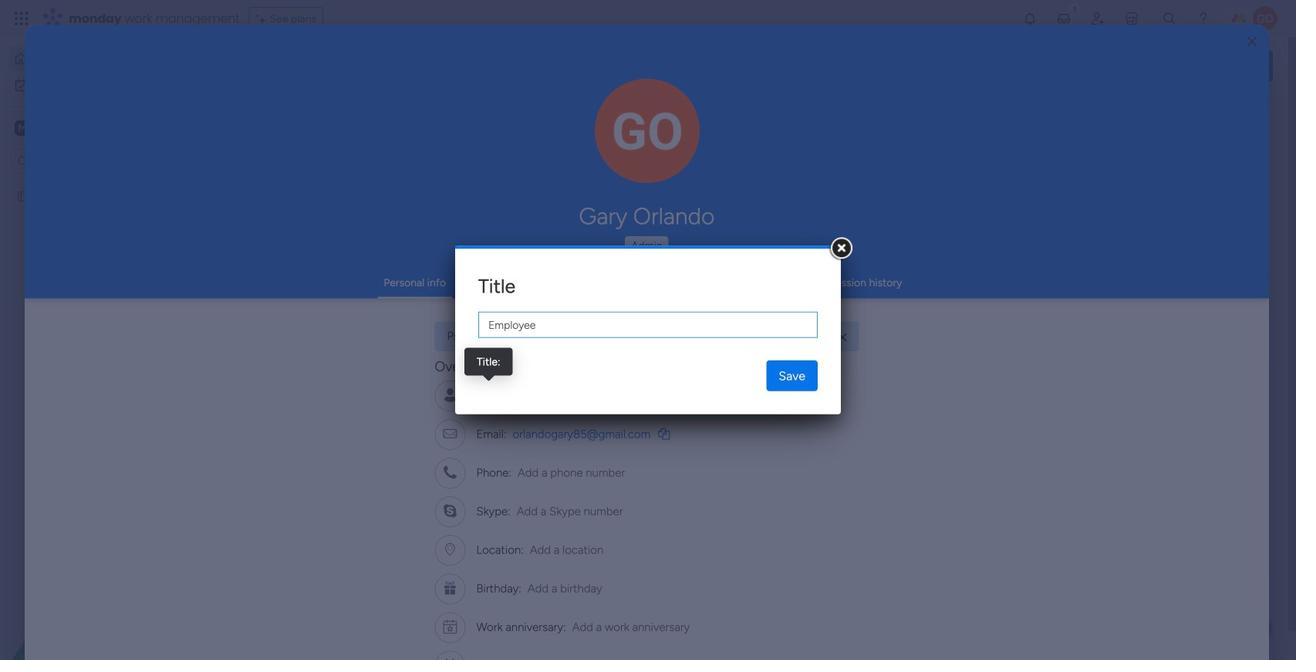 Task type: locate. For each thing, give the bounding box(es) containing it.
contact sales element
[[1042, 517, 1274, 579]]

templates image image
[[1056, 117, 1260, 223]]

public board image
[[16, 189, 31, 204], [258, 282, 275, 299]]

lottie animation element
[[605, 37, 1039, 96], [0, 504, 197, 660]]

invite members image
[[1091, 11, 1106, 26]]

list box
[[0, 180, 197, 418]]

1 vertical spatial lottie animation element
[[0, 504, 197, 660]]

0 vertical spatial lottie animation element
[[605, 37, 1039, 96]]

0 horizontal spatial lottie animation image
[[0, 504, 197, 660]]

option
[[0, 183, 197, 186]]

public board image up component icon
[[258, 282, 275, 299]]

dapulse x slim image
[[839, 331, 847, 345]]

0 vertical spatial lottie animation image
[[605, 37, 1039, 96]]

component image
[[258, 306, 272, 320]]

monday marketplace image
[[1125, 11, 1140, 26]]

0 vertical spatial public board image
[[16, 189, 31, 204]]

add to favorites image
[[437, 282, 452, 298]]

lottie animation image
[[605, 37, 1039, 96], [0, 504, 197, 660]]

1 image
[[1068, 1, 1082, 18]]

1 horizontal spatial public board image
[[258, 282, 275, 299]]

public board image down workspace icon
[[16, 189, 31, 204]]

1 horizontal spatial lottie animation element
[[605, 37, 1039, 96]]

search everything image
[[1163, 11, 1178, 26]]

getting started element
[[1042, 369, 1274, 430]]

None field
[[479, 312, 818, 338]]

close image
[[1248, 36, 1257, 47]]

1 vertical spatial lottie animation image
[[0, 504, 197, 660]]

select product image
[[14, 11, 29, 26]]



Task type: describe. For each thing, give the bounding box(es) containing it.
workspace image
[[15, 120, 30, 137]]

gary orlando image
[[1254, 6, 1278, 31]]

see plans image
[[256, 10, 270, 27]]

help image
[[1197, 11, 1212, 26]]

copied! image
[[659, 428, 670, 440]]

0 horizontal spatial public board image
[[16, 189, 31, 204]]

update feed image
[[1057, 11, 1072, 26]]

help center element
[[1042, 443, 1274, 505]]

1 vertical spatial public board image
[[258, 282, 275, 299]]

notifications image
[[1023, 11, 1038, 26]]

0 horizontal spatial lottie animation element
[[0, 504, 197, 660]]

1 horizontal spatial lottie animation image
[[605, 37, 1039, 96]]



Task type: vqa. For each thing, say whether or not it's contained in the screenshot.
the "v2 overdue deadline" Icon
no



